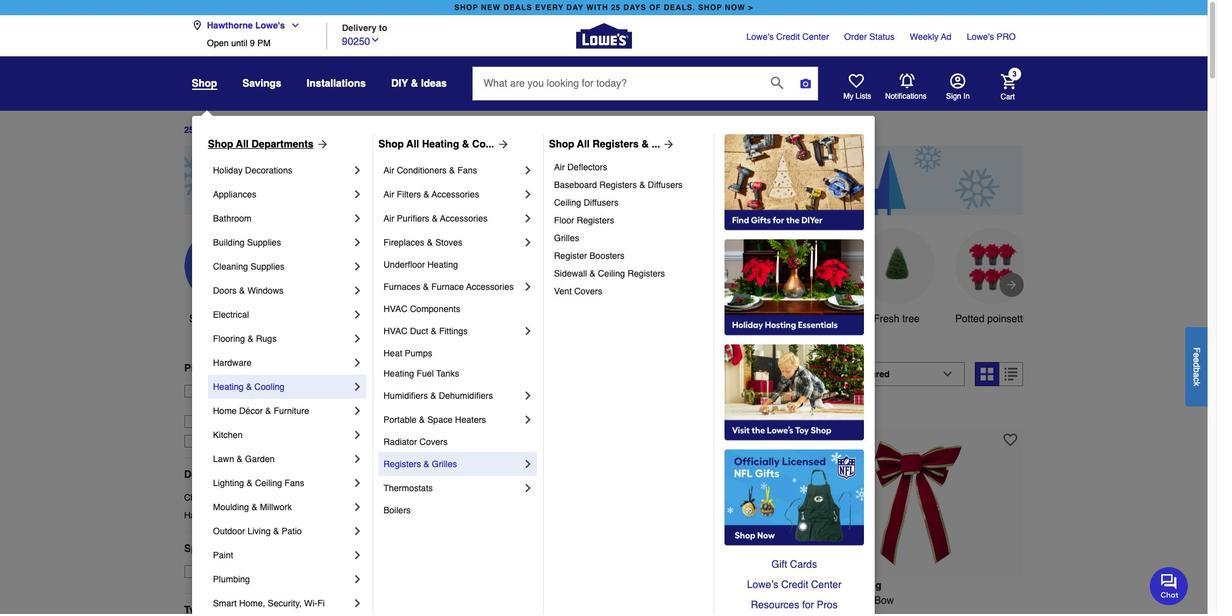 Task type: locate. For each thing, give the bounding box(es) containing it.
2 horizontal spatial in
[[964, 92, 970, 101]]

0 horizontal spatial grilles
[[432, 460, 457, 470]]

hawthorne for hawthorne lowe's
[[207, 20, 253, 30]]

0 vertical spatial pickup
[[184, 363, 217, 375]]

open
[[207, 38, 229, 48]]

supplies inside the "building supplies" "link"
[[247, 238, 281, 248]]

fans for air conditioners & fans
[[458, 165, 477, 176]]

delivery up 90250
[[342, 23, 377, 33]]

living inside the holiday living 8.5-in w red bow
[[852, 581, 882, 592]]

air left filters
[[384, 190, 394, 200]]

arrow right image for shop all registers & ...
[[660, 138, 676, 151]]

filters
[[397, 190, 421, 200]]

e
[[1192, 353, 1202, 358], [1192, 358, 1202, 363]]

0 vertical spatial fans
[[458, 165, 477, 176]]

chevron right image for air filters & accessories
[[522, 188, 534, 201]]

departments up holiday decorations link at the left of page
[[252, 139, 314, 150]]

officially licensed n f l gifts. shop now. image
[[725, 450, 864, 547]]

0 horizontal spatial 100-
[[372, 596, 393, 607]]

on sale
[[207, 567, 239, 577]]

deals up "flooring & rugs"
[[229, 314, 255, 325]]

string inside 100-count 20.62-ft multicolor incandescent plug-in christmas string lights
[[676, 611, 702, 615]]

flooring
[[213, 334, 245, 344]]

25 days of deals. shop new deals every day. while supplies last. image
[[184, 146, 1024, 215]]

pro
[[997, 32, 1016, 42]]

ceiling down boosters
[[598, 269, 625, 279]]

lowe's down free store pickup today at: in the bottom of the page
[[249, 399, 276, 409]]

heating up furnace
[[427, 260, 458, 270]]

ceiling up christmas decorations link at bottom left
[[255, 479, 282, 489]]

supplies up cleaning supplies
[[247, 238, 281, 248]]

diy & ideas button
[[391, 72, 447, 95]]

christmas inside holiday living 100-count 20.62-ft white incandescent plug- in christmas string lights
[[384, 611, 429, 615]]

plumbing link
[[213, 568, 351, 592]]

2 lights from the left
[[705, 611, 732, 615]]

air left the conditioners
[[384, 165, 394, 176]]

holiday decorations
[[213, 165, 292, 176]]

0 vertical spatial supplies
[[247, 238, 281, 248]]

lowe's
[[255, 20, 285, 30], [747, 32, 774, 42], [967, 32, 994, 42], [249, 399, 276, 409]]

1 incandescent from the left
[[489, 596, 549, 607]]

0 vertical spatial plug-
[[552, 596, 575, 607]]

chevron right image
[[522, 188, 534, 201], [351, 212, 364, 225], [522, 212, 534, 225], [522, 236, 534, 249], [351, 261, 364, 273], [522, 281, 534, 294], [522, 325, 534, 338], [351, 333, 364, 346], [351, 357, 364, 370], [351, 381, 364, 394], [522, 390, 534, 403], [522, 414, 534, 427], [351, 453, 364, 466], [351, 477, 364, 490], [351, 502, 364, 514], [351, 526, 364, 538], [351, 574, 364, 586]]

weekly ad
[[910, 32, 952, 42]]

lowe's inside button
[[255, 20, 285, 30]]

shop
[[192, 78, 217, 89], [189, 314, 213, 325]]

lowe's inside button
[[249, 399, 276, 409]]

incandescent inside 100-count 20.62-ft multicolor incandescent plug-in christmas string lights
[[726, 596, 786, 607]]

every
[[535, 3, 564, 12]]

humidifiers & dehumidifiers link
[[384, 384, 522, 408]]

0 horizontal spatial 25
[[184, 125, 194, 135]]

credit up resources for pros link
[[781, 580, 808, 592]]

& right diy on the left of the page
[[411, 78, 418, 89]]

boosters
[[590, 251, 625, 261]]

fittings
[[439, 327, 468, 337]]

arrow right image inside shop all departments link
[[314, 138, 329, 151]]

e up b
[[1192, 358, 1202, 363]]

& up store
[[220, 363, 228, 375]]

& left millwork
[[252, 503, 257, 513]]

0 vertical spatial credit
[[776, 32, 800, 42]]

1 horizontal spatial covers
[[574, 287, 602, 297]]

hvac up heat
[[384, 327, 408, 337]]

100-count 20.62-ft multicolor incandescent plug-in christmas string lights link
[[592, 581, 804, 615]]

0 horizontal spatial shop
[[454, 3, 478, 12]]

1 vertical spatial hawthorne
[[203, 399, 246, 409]]

1 vertical spatial savings
[[493, 314, 529, 325]]

kitchen link
[[213, 424, 351, 448]]

1 horizontal spatial 20.62-
[[643, 596, 671, 607]]

heating up air conditioners & fans
[[422, 139, 459, 150]]

hawthorne lowe's & nearby stores
[[203, 399, 341, 409]]

decorations for holiday decorations
[[245, 165, 292, 176]]

all for registers
[[577, 139, 590, 150]]

1 vertical spatial fans
[[285, 479, 304, 489]]

3 arrow right image from the left
[[660, 138, 676, 151]]

pickup up hawthorne lowe's & nearby stores button
[[248, 387, 274, 397]]

heart outline image
[[784, 433, 798, 447], [1004, 433, 1018, 447]]

0 horizontal spatial fans
[[285, 479, 304, 489]]

chevron right image for home décor & furniture
[[351, 405, 364, 418]]

0 vertical spatial in
[[465, 369, 476, 387]]

accessories down air filters & accessories link
[[440, 214, 488, 224]]

hawthorne inside button
[[207, 20, 253, 30]]

special offers button
[[184, 533, 352, 566]]

shop
[[208, 139, 233, 150], [379, 139, 404, 150], [549, 139, 574, 150]]

hawthorne down store
[[203, 399, 246, 409]]

chevron right image for moulding & millwork
[[351, 502, 364, 514]]

2 horizontal spatial shop
[[549, 139, 574, 150]]

grilles link
[[554, 230, 705, 247]]

outdoor living & patio link
[[213, 520, 351, 544]]

1 vertical spatial credit
[[781, 580, 808, 592]]

0 horizontal spatial savings
[[243, 78, 281, 89]]

radiator covers link
[[384, 432, 534, 453]]

boilers
[[384, 506, 411, 516]]

supplies inside cleaning supplies link
[[251, 262, 285, 272]]

arrow right image up air conditioners & fans link
[[494, 138, 509, 151]]

air for air purifiers & accessories
[[384, 214, 394, 224]]

chevron right image for outdoor living & patio
[[351, 526, 364, 538]]

chevron right image for building supplies
[[351, 236, 364, 249]]

lowe's down >
[[747, 32, 774, 42]]

1 vertical spatial in
[[830, 596, 838, 607]]

0 horizontal spatial lights
[[461, 611, 488, 615]]

pickup up free
[[184, 363, 217, 375]]

smart home, security, wi-fi link
[[213, 592, 351, 615]]

shop left new
[[454, 3, 478, 12]]

string inside holiday living 100-count 20.62-ft white incandescent plug- in christmas string lights
[[432, 611, 459, 615]]

1 vertical spatial grilles
[[432, 460, 457, 470]]

2 ft from the left
[[671, 596, 677, 607]]

0 horizontal spatial ceiling
[[255, 479, 282, 489]]

0 vertical spatial shop
[[192, 78, 217, 89]]

0 horizontal spatial ft
[[451, 596, 457, 607]]

delivery up heating & cooling
[[230, 363, 270, 375]]

center up 8.5-
[[811, 580, 842, 592]]

2 horizontal spatial christmas
[[627, 611, 673, 615]]

2 vertical spatial accessories
[[466, 282, 514, 292]]

deflectors
[[567, 162, 607, 172]]

shop left electrical on the left bottom
[[189, 314, 213, 325]]

shop left now
[[698, 3, 722, 12]]

chevron right image for portable & space heaters
[[522, 414, 534, 427]]

lowe's up pm at the left of the page
[[255, 20, 285, 30]]

1 shop from the left
[[208, 139, 233, 150]]

ft inside holiday living 100-count 20.62-ft white incandescent plug- in christmas string lights
[[451, 596, 457, 607]]

chat invite button image
[[1150, 567, 1189, 606]]

status
[[870, 32, 895, 42]]

1 horizontal spatial savings button
[[473, 228, 549, 327]]

2 horizontal spatial ceiling
[[598, 269, 625, 279]]

Search Query text field
[[473, 67, 761, 100]]

accessories up hvac components "link"
[[466, 282, 514, 292]]

chevron right image for kitchen
[[351, 429, 364, 442]]

pros
[[817, 600, 838, 612]]

weekly ad link
[[910, 30, 952, 43]]

fireplaces
[[384, 238, 425, 248]]

flooring & rugs
[[213, 334, 277, 344]]

shop for shop all departments
[[208, 139, 233, 150]]

registers up ceiling diffusers link
[[600, 180, 637, 190]]

savings up 198 products in holiday decorations
[[493, 314, 529, 325]]

1 horizontal spatial shop
[[698, 3, 722, 12]]

registers down radiator
[[384, 460, 421, 470]]

hawthorne inside button
[[203, 399, 246, 409]]

credit for lowe's
[[776, 32, 800, 42]]

1 horizontal spatial departments
[[252, 139, 314, 150]]

hawthorne for hawthorne lowe's & nearby stores
[[203, 399, 246, 409]]

covers down sidewall
[[574, 287, 602, 297]]

1 string from the left
[[432, 611, 459, 615]]

weekly
[[910, 32, 939, 42]]

1 horizontal spatial pickup
[[248, 387, 274, 397]]

0 horizontal spatial diffusers
[[584, 198, 619, 208]]

grilles down 'floor'
[[554, 233, 579, 243]]

multicolor
[[680, 596, 723, 607]]

& down today
[[278, 399, 284, 409]]

supplies up windows at top
[[251, 262, 285, 272]]

1 horizontal spatial christmas
[[384, 611, 429, 615]]

decorations for christmas decorations
[[227, 493, 274, 503]]

hvac inside "link"
[[384, 304, 408, 314]]

1 100- from the left
[[372, 596, 393, 607]]

shop inside "button"
[[189, 314, 213, 325]]

chevron right image for electrical
[[351, 309, 364, 321]]

2 shop from the left
[[379, 139, 404, 150]]

90250 button
[[342, 33, 380, 49]]

1 vertical spatial white
[[460, 596, 486, 607]]

fresh tree button
[[859, 228, 935, 327]]

1 vertical spatial covers
[[420, 437, 448, 448]]

1001813120 element
[[372, 405, 432, 418]]

2 compare from the left
[[835, 406, 872, 416]]

1 e from the top
[[1192, 353, 1202, 358]]

0 horizontal spatial in
[[372, 611, 381, 615]]

1 arrow right image from the left
[[314, 138, 329, 151]]

& right duct
[[431, 327, 437, 337]]

0 horizontal spatial compare
[[395, 406, 432, 416]]

0 vertical spatial hawthorne
[[207, 20, 253, 30]]

all for heating
[[406, 139, 419, 150]]

air conditioners & fans
[[384, 165, 477, 176]]

2 horizontal spatial living
[[852, 581, 882, 592]]

2 20.62- from the left
[[643, 596, 671, 607]]

1 horizontal spatial shop
[[379, 139, 404, 150]]

tanks
[[436, 369, 459, 379]]

1 vertical spatial plug-
[[592, 611, 616, 615]]

shop up air deflectors
[[549, 139, 574, 150]]

ceiling diffusers
[[554, 198, 619, 208]]

lights inside holiday living 100-count 20.62-ft white incandescent plug- in christmas string lights
[[461, 611, 488, 615]]

living for in
[[852, 581, 882, 592]]

thermostats link
[[384, 477, 522, 501]]

arrow right image inside shop all registers & ... link
[[660, 138, 676, 151]]

1 vertical spatial shop
[[189, 314, 213, 325]]

0 vertical spatial savings button
[[243, 72, 281, 95]]

1 vertical spatial departments
[[184, 470, 246, 481]]

lowe's home improvement lists image
[[849, 74, 864, 89]]

compare inside 1001813120 element
[[395, 406, 432, 416]]

ceiling up 'floor'
[[554, 198, 581, 208]]

all up air deflectors
[[577, 139, 590, 150]]

0 vertical spatial center
[[803, 32, 829, 42]]

sidewall & ceiling registers link
[[554, 265, 705, 283]]

hanging decoration button
[[666, 228, 742, 342]]

departments element
[[184, 469, 352, 482]]

led button
[[377, 228, 453, 327]]

hanging
[[685, 314, 723, 325]]

0 horizontal spatial arrow right image
[[314, 138, 329, 151]]

1 count from the left
[[393, 596, 420, 607]]

savings button down pm at the left of the page
[[243, 72, 281, 95]]

holiday for holiday living 8.5-in w red bow
[[812, 581, 849, 592]]

1 hvac from the top
[[384, 304, 408, 314]]

home décor & furniture
[[213, 406, 309, 417]]

0 vertical spatial hvac
[[384, 304, 408, 314]]

1 vertical spatial accessories
[[440, 214, 488, 224]]

& left furnace
[[423, 282, 429, 292]]

hvac down 'furnaces'
[[384, 304, 408, 314]]

1 horizontal spatial arrow right image
[[494, 138, 509, 151]]

0 horizontal spatial living
[[248, 527, 271, 537]]

covers inside radiator covers link
[[420, 437, 448, 448]]

& inside button
[[411, 78, 418, 89]]

shop for shop
[[192, 78, 217, 89]]

lowe's credit center link
[[725, 576, 864, 596]]

chevron right image for thermostats
[[522, 482, 534, 495]]

ceiling for sidewall & ceiling registers
[[598, 269, 625, 279]]

f
[[1192, 348, 1202, 353]]

2 arrow right image from the left
[[494, 138, 509, 151]]

shop all departments
[[208, 139, 314, 150]]

shop all registers & ...
[[549, 139, 660, 150]]

offers
[[223, 544, 252, 555]]

smart home, security, wi-fi
[[213, 599, 325, 609]]

fans up air filters & accessories link
[[458, 165, 477, 176]]

holiday hosting essentials. image
[[725, 240, 864, 336]]

all inside "button"
[[215, 314, 226, 325]]

heating down heat
[[384, 369, 414, 379]]

25 right with
[[611, 3, 621, 12]]

incandescent inside holiday living 100-count 20.62-ft white incandescent plug- in christmas string lights
[[489, 596, 549, 607]]

chevron right image
[[351, 164, 364, 177], [522, 164, 534, 177], [351, 188, 364, 201], [351, 236, 364, 249], [351, 285, 364, 297], [351, 309, 364, 321], [351, 405, 364, 418], [351, 429, 364, 442], [522, 458, 534, 471], [522, 482, 534, 495], [351, 550, 364, 562], [351, 598, 364, 611]]

decorations for hanukkah decorations
[[227, 511, 274, 521]]

2 count from the left
[[613, 596, 640, 607]]

1 horizontal spatial white
[[787, 314, 813, 325]]

air for air filters & accessories
[[384, 190, 394, 200]]

& left co... in the left top of the page
[[462, 139, 469, 150]]

cleaning supplies link
[[213, 255, 351, 279]]

fans for lighting & ceiling fans
[[285, 479, 304, 489]]

1 horizontal spatial incandescent
[[726, 596, 786, 607]]

1 horizontal spatial lights
[[705, 611, 732, 615]]

1 vertical spatial deals
[[229, 314, 255, 325]]

accessories for furnaces & furnace accessories
[[466, 282, 514, 292]]

1 horizontal spatial compare
[[835, 406, 872, 416]]

count inside 100-count 20.62-ft multicolor incandescent plug-in christmas string lights
[[613, 596, 640, 607]]

gift cards
[[772, 560, 817, 571]]

0 vertical spatial 25
[[611, 3, 621, 12]]

fresh tree
[[874, 314, 920, 325]]

grilles up thermostats link
[[432, 460, 457, 470]]

1 vertical spatial pickup
[[248, 387, 274, 397]]

arrow right image inside shop all heating & co... link
[[494, 138, 509, 151]]

of
[[220, 125, 229, 135]]

& left patio
[[273, 527, 279, 537]]

0 horizontal spatial shop
[[208, 139, 233, 150]]

1 horizontal spatial count
[[613, 596, 640, 607]]

0 vertical spatial ceiling
[[554, 198, 581, 208]]

0 vertical spatial departments
[[252, 139, 314, 150]]

grid view image
[[981, 368, 994, 381]]

& left rugs
[[248, 334, 253, 344]]

chevron right image for doors & windows
[[351, 285, 364, 297]]

0 vertical spatial white
[[787, 314, 813, 325]]

pm
[[257, 38, 271, 48]]

stores
[[316, 399, 341, 409]]

None search field
[[472, 67, 818, 112]]

fans down 'lawn & garden' link
[[285, 479, 304, 489]]

chevron right image for lawn & garden
[[351, 453, 364, 466]]

arrow right image for shop all departments
[[314, 138, 329, 151]]

0 horizontal spatial string
[[432, 611, 459, 615]]

new
[[481, 3, 501, 12]]

holiday inside the holiday living 8.5-in w red bow
[[812, 581, 849, 592]]

chevron right image for bathroom
[[351, 212, 364, 225]]

in left w
[[830, 596, 838, 607]]

covers down "portable & space heaters"
[[420, 437, 448, 448]]

air deflectors link
[[554, 159, 705, 176]]

chevron right image for registers & grilles
[[522, 458, 534, 471]]

3 shop from the left
[[549, 139, 574, 150]]

credit up the search image
[[776, 32, 800, 42]]

air up baseboard
[[554, 162, 565, 172]]

all up flooring
[[215, 314, 226, 325]]

covers inside vent covers link
[[574, 287, 602, 297]]

heating down pickup & delivery
[[213, 382, 244, 392]]

1 lights from the left
[[461, 611, 488, 615]]

vent covers link
[[554, 283, 705, 301]]

0 horizontal spatial incandescent
[[489, 596, 549, 607]]

flooring & rugs link
[[213, 327, 351, 351]]

1 vertical spatial supplies
[[251, 262, 285, 272]]

2 vertical spatial ceiling
[[255, 479, 282, 489]]

198
[[372, 369, 398, 387]]

1 horizontal spatial ceiling
[[554, 198, 581, 208]]

diffusers up ceiling diffusers link
[[648, 180, 683, 190]]

2 incandescent from the left
[[726, 596, 786, 607]]

lowe's home improvement logo image
[[576, 8, 632, 64]]

2 string from the left
[[676, 611, 702, 615]]

chevron right image for smart home, security, wi-fi
[[351, 598, 364, 611]]

chevron right image for fireplaces & stoves
[[522, 236, 534, 249]]

1 horizontal spatial string
[[676, 611, 702, 615]]

covers
[[574, 287, 602, 297], [420, 437, 448, 448]]

2 vertical spatial delivery
[[223, 437, 255, 447]]

chevron right image for air conditioners & fans
[[522, 164, 534, 177]]

1 vertical spatial center
[[811, 580, 842, 592]]

0 horizontal spatial heart outline image
[[784, 433, 798, 447]]

shop
[[454, 3, 478, 12], [698, 3, 722, 12]]

furniture
[[274, 406, 309, 417]]

shop up the conditioners
[[379, 139, 404, 150]]

0 horizontal spatial covers
[[420, 437, 448, 448]]

0 vertical spatial accessories
[[432, 190, 479, 200]]

2 100- from the left
[[592, 596, 613, 607]]

arrow right image up air deflectors link at the top of the page
[[660, 138, 676, 151]]

smart
[[213, 599, 237, 609]]

2 horizontal spatial arrow right image
[[660, 138, 676, 151]]

1 ft from the left
[[451, 596, 457, 607]]

in inside 100-count 20.62-ft multicolor incandescent plug-in christmas string lights
[[616, 611, 625, 615]]

savings button left vent at the left of page
[[473, 228, 549, 327]]

all down 25 days of deals link
[[236, 139, 249, 150]]

2 e from the top
[[1192, 358, 1202, 363]]

holiday inside holiday living 100-count 20.62-ft white incandescent plug- in christmas string lights
[[372, 581, 409, 592]]

1 horizontal spatial savings
[[493, 314, 529, 325]]

plug- inside 100-count 20.62-ft multicolor incandescent plug-in christmas string lights
[[592, 611, 616, 615]]

ideas
[[421, 78, 447, 89]]

1 compare from the left
[[395, 406, 432, 416]]

white inside holiday living 100-count 20.62-ft white incandescent plug- in christmas string lights
[[460, 596, 486, 607]]

198 products in holiday decorations
[[372, 369, 628, 387]]

center left order
[[803, 32, 829, 42]]

dehumidifiers
[[439, 391, 493, 401]]

diffusers up floor registers
[[584, 198, 619, 208]]

register boosters link
[[554, 247, 705, 265]]

25 left days
[[184, 125, 194, 135]]

all up the conditioners
[[406, 139, 419, 150]]

departments down the lawn
[[184, 470, 246, 481]]

0 horizontal spatial departments
[[184, 470, 246, 481]]

2 hvac from the top
[[384, 327, 408, 337]]

deals right of
[[231, 125, 255, 135]]

arrow right image up holiday decorations link at the left of page
[[314, 138, 329, 151]]

1 horizontal spatial ft
[[671, 596, 677, 607]]

0 horizontal spatial in
[[465, 369, 476, 387]]

0 horizontal spatial white
[[460, 596, 486, 607]]

shop for shop all registers & ...
[[549, 139, 574, 150]]

0 horizontal spatial plug-
[[552, 596, 575, 607]]

in up dehumidifiers in the left of the page
[[465, 369, 476, 387]]

e up the d
[[1192, 353, 1202, 358]]

credit
[[776, 32, 800, 42], [781, 580, 808, 592]]

baseboard
[[554, 180, 597, 190]]

& right store
[[246, 382, 252, 392]]

arrow right image
[[314, 138, 329, 151], [494, 138, 509, 151], [660, 138, 676, 151]]

0 vertical spatial grilles
[[554, 233, 579, 243]]

delivery up lawn & garden
[[223, 437, 255, 447]]

all for departments
[[236, 139, 249, 150]]

0 horizontal spatial count
[[393, 596, 420, 607]]

decorations
[[245, 165, 292, 176], [540, 369, 628, 387], [227, 493, 274, 503], [227, 511, 274, 521]]

1 horizontal spatial in
[[830, 596, 838, 607]]

0 horizontal spatial 20.62-
[[423, 596, 451, 607]]

chevron right image for holiday decorations
[[351, 164, 364, 177]]

1 horizontal spatial 100-
[[592, 596, 613, 607]]

radiator covers
[[384, 437, 448, 448]]

kitchen
[[213, 430, 243, 441]]

supplies for cleaning supplies
[[251, 262, 285, 272]]

outdoor
[[213, 527, 245, 537]]

1 vertical spatial delivery
[[230, 363, 270, 375]]

& left stoves
[[427, 238, 433, 248]]

hawthorne up open until 9 pm
[[207, 20, 253, 30]]

compare inside '5013254527' element
[[835, 406, 872, 416]]

living inside holiday living 100-count 20.62-ft white incandescent plug- in christmas string lights
[[412, 581, 442, 592]]

hvac duct & fittings link
[[384, 320, 522, 344]]

0 vertical spatial diffusers
[[648, 180, 683, 190]]

25 days of deals
[[184, 125, 255, 135]]

1 heart outline image from the left
[[784, 433, 798, 447]]

1 vertical spatial ceiling
[[598, 269, 625, 279]]

shop down open
[[192, 78, 217, 89]]

savings down pm at the left of the page
[[243, 78, 281, 89]]

for
[[802, 600, 814, 612]]

1 20.62- from the left
[[423, 596, 451, 607]]

1 horizontal spatial heart outline image
[[1004, 433, 1018, 447]]

free
[[203, 387, 221, 397]]

& right doors
[[239, 286, 245, 296]]

air left purifiers
[[384, 214, 394, 224]]

chevron down image
[[370, 35, 380, 45]]

patio
[[282, 527, 302, 537]]

accessories up air purifiers & accessories link
[[432, 190, 479, 200]]

special
[[184, 544, 220, 555]]

camera image
[[799, 77, 812, 90]]

shop down 25 days of deals link
[[208, 139, 233, 150]]



Task type: vqa. For each thing, say whether or not it's contained in the screenshot.
Smart Water Heaters
no



Task type: describe. For each thing, give the bounding box(es) containing it.
arrow right image
[[1005, 279, 1018, 292]]

lowe's pro link
[[967, 30, 1016, 43]]

holiday for holiday living 100-count 20.62-ft white incandescent plug- in christmas string lights
[[372, 581, 409, 592]]

store
[[224, 387, 245, 397]]

air purifiers & accessories link
[[384, 207, 522, 231]]

8.5-
[[812, 596, 830, 607]]

1 vertical spatial 25
[[184, 125, 194, 135]]

plug- inside holiday living 100-count 20.62-ft white incandescent plug- in christmas string lights
[[552, 596, 575, 607]]

hvac duct & fittings
[[384, 327, 468, 337]]

0 horizontal spatial pickup
[[184, 363, 217, 375]]

fireplaces & stoves link
[[384, 231, 522, 255]]

supplies for building supplies
[[247, 238, 281, 248]]

in inside the holiday living 8.5-in w red bow
[[830, 596, 838, 607]]

resources
[[751, 600, 800, 612]]

shop new deals every day with 25 days of deals. shop now > link
[[452, 0, 756, 15]]

hawthorne lowe's & nearby stores button
[[203, 398, 341, 411]]

1 horizontal spatial 25
[[611, 3, 621, 12]]

hardware
[[213, 358, 252, 368]]

installations button
[[307, 72, 366, 95]]

security,
[[268, 599, 302, 609]]

& right lighting
[[247, 479, 253, 489]]

registers & grilles
[[384, 460, 457, 470]]

& down register boosters
[[590, 269, 596, 279]]

>
[[748, 3, 753, 12]]

2 heart outline image from the left
[[1004, 433, 1018, 447]]

bow
[[874, 596, 894, 607]]

0 vertical spatial savings
[[243, 78, 281, 89]]

in inside holiday living 100-count 20.62-ft white incandescent plug- in christmas string lights
[[372, 611, 381, 615]]

building supplies link
[[213, 231, 351, 255]]

products
[[402, 369, 460, 387]]

register boosters
[[554, 251, 625, 261]]

heating & cooling
[[213, 382, 285, 392]]

& left '...'
[[642, 139, 649, 150]]

underfloor heating
[[384, 260, 458, 270]]

3
[[1013, 70, 1017, 79]]

0 vertical spatial deals
[[231, 125, 255, 135]]

holiday living 100-count 20.62-ft white incandescent plug- in christmas string lights
[[372, 581, 575, 615]]

millwork
[[260, 503, 292, 513]]

heat pumps link
[[384, 344, 534, 364]]

chevron right image for paint
[[351, 550, 364, 562]]

chevron right image for humidifiers & dehumidifiers
[[522, 390, 534, 403]]

20.62- inside 100-count 20.62-ft multicolor incandescent plug-in christmas string lights
[[643, 596, 671, 607]]

shop all registers & ... link
[[549, 137, 676, 152]]

shop button
[[192, 77, 217, 90]]

white inside button
[[787, 314, 813, 325]]

hvac components link
[[384, 299, 534, 320]]

gift
[[772, 560, 787, 571]]

5013254527 element
[[812, 405, 872, 418]]

christmas inside 100-count 20.62-ft multicolor incandescent plug-in christmas string lights
[[627, 611, 673, 615]]

credit for lowe's
[[781, 580, 808, 592]]

covers for vent covers
[[574, 287, 602, 297]]

1 horizontal spatial grilles
[[554, 233, 579, 243]]

today
[[277, 387, 300, 397]]

lowe's home improvement account image
[[950, 74, 965, 89]]

chevron right image for hvac duct & fittings
[[522, 325, 534, 338]]

2 shop from the left
[[698, 3, 722, 12]]

tree
[[902, 314, 920, 325]]

arrow right image for shop all heating & co...
[[494, 138, 509, 151]]

lowe's credit center
[[747, 32, 829, 42]]

& right purifiers
[[432, 214, 438, 224]]

diy
[[391, 78, 408, 89]]

& inside button
[[278, 399, 284, 409]]

baseboard registers & diffusers link
[[554, 176, 705, 194]]

covers for radiator covers
[[420, 437, 448, 448]]

co...
[[472, 139, 494, 150]]

chevron right image for furnaces & furnace accessories
[[522, 281, 534, 294]]

registers down 'ceiling diffusers' on the top of the page
[[577, 216, 614, 226]]

paint link
[[213, 544, 351, 568]]

center for lowe's credit center
[[811, 580, 842, 592]]

furnaces & furnace accessories link
[[384, 275, 522, 299]]

moulding & millwork
[[213, 503, 292, 513]]

& up air filters & accessories link
[[449, 165, 455, 176]]

portable & space heaters
[[384, 415, 486, 425]]

lowe's left pro
[[967, 32, 994, 42]]

floor registers link
[[554, 212, 705, 230]]

conditioners
[[397, 165, 447, 176]]

heat pumps
[[384, 349, 432, 359]]

moulding & millwork link
[[213, 496, 351, 520]]

ceiling diffusers link
[[554, 194, 705, 212]]

20.62- inside holiday living 100-count 20.62-ft white incandescent plug- in christmas string lights
[[423, 596, 451, 607]]

chevron right image for lighting & ceiling fans
[[351, 477, 364, 490]]

registers up air deflectors link at the top of the page
[[593, 139, 639, 150]]

lowe's home improvement cart image
[[1001, 74, 1016, 89]]

holiday for holiday decorations
[[213, 165, 243, 176]]

25 days of deals link
[[184, 125, 255, 135]]

0 horizontal spatial savings button
[[243, 72, 281, 95]]

count inside holiday living 100-count 20.62-ft white incandescent plug- in christmas string lights
[[393, 596, 420, 607]]

floor
[[554, 216, 574, 226]]

& left space
[[419, 415, 425, 425]]

savings inside savings button
[[493, 314, 529, 325]]

fresh
[[874, 314, 900, 325]]

air for air conditioners & fans
[[384, 165, 394, 176]]

hawthorne lowe's button
[[192, 13, 305, 38]]

deals inside "button"
[[229, 314, 255, 325]]

visit the lowe's toy shop. image
[[725, 345, 864, 441]]

compare for '5013254527' element
[[835, 406, 872, 416]]

doors & windows
[[213, 286, 284, 296]]

0 horizontal spatial christmas
[[184, 493, 224, 503]]

f e e d b a c k
[[1192, 348, 1202, 387]]

a
[[1192, 373, 1202, 378]]

order status link
[[844, 30, 895, 43]]

shop for shop all heating & co...
[[379, 139, 404, 150]]

0 vertical spatial delivery
[[342, 23, 377, 33]]

chevron right image for plumbing
[[351, 574, 364, 586]]

hvac for hvac duct & fittings
[[384, 327, 408, 337]]

90250
[[342, 36, 370, 47]]

heat
[[384, 349, 402, 359]]

1 shop from the left
[[454, 3, 478, 12]]

shop all deals button
[[184, 228, 260, 327]]

home,
[[239, 599, 265, 609]]

my
[[844, 92, 854, 101]]

lists
[[856, 92, 871, 101]]

vent
[[554, 287, 572, 297]]

lawn & garden link
[[213, 448, 351, 472]]

& down products
[[430, 391, 436, 401]]

resources for pros
[[751, 600, 838, 612]]

& right the lawn
[[237, 455, 243, 465]]

chevron right image for heating & cooling
[[351, 381, 364, 394]]

100- inside holiday living 100-count 20.62-ft white incandescent plug- in christmas string lights
[[372, 596, 393, 607]]

registers down register boosters link
[[628, 269, 665, 279]]

day
[[567, 3, 584, 12]]

potted poinsettia button
[[955, 228, 1031, 327]]

shop for shop all deals
[[189, 314, 213, 325]]

ad
[[941, 32, 952, 42]]

& up ceiling diffusers link
[[639, 180, 645, 190]]

living for count
[[412, 581, 442, 592]]

air for air deflectors
[[554, 162, 565, 172]]

search image
[[771, 76, 784, 89]]

accessories for air filters & accessories
[[432, 190, 479, 200]]

lights inside 100-count 20.62-ft multicolor incandescent plug-in christmas string lights
[[705, 611, 732, 615]]

...
[[652, 139, 660, 150]]

days
[[197, 125, 218, 135]]

furnaces & furnace accessories
[[384, 282, 514, 292]]

list view image
[[1005, 368, 1018, 381]]

100- inside 100-count 20.62-ft multicolor incandescent plug-in christmas string lights
[[592, 596, 613, 607]]

compare for 1001813120 element
[[395, 406, 432, 416]]

accessories for air purifiers & accessories
[[440, 214, 488, 224]]

cleaning supplies
[[213, 262, 285, 272]]

ceiling for lighting & ceiling fans
[[255, 479, 282, 489]]

until
[[231, 38, 247, 48]]

lowe's
[[747, 580, 779, 592]]

fi
[[317, 599, 325, 609]]

chevron down image
[[285, 20, 300, 30]]

location image
[[192, 20, 202, 30]]

lowe's home improvement notification center image
[[899, 74, 915, 89]]

register
[[554, 251, 587, 261]]

chevron right image for air purifiers & accessories
[[522, 212, 534, 225]]

appliances link
[[213, 183, 351, 207]]

building
[[213, 238, 245, 248]]

& right décor
[[265, 406, 271, 417]]

living for patio
[[248, 527, 271, 537]]

lawn & garden
[[213, 455, 275, 465]]

hvac for hvac components
[[384, 304, 408, 314]]

& right filters
[[424, 190, 429, 200]]

chevron right image for appliances
[[351, 188, 364, 201]]

furnaces
[[384, 282, 421, 292]]

chevron right image for flooring & rugs
[[351, 333, 364, 346]]

1 horizontal spatial diffusers
[[648, 180, 683, 190]]

all for deals
[[215, 314, 226, 325]]

doors & windows link
[[213, 279, 351, 303]]

w
[[841, 596, 850, 607]]

& down radiator covers
[[424, 460, 429, 470]]

in inside button
[[964, 92, 970, 101]]

chevron right image for cleaning supplies
[[351, 261, 364, 273]]

led
[[405, 314, 425, 325]]

chevron right image for hardware
[[351, 357, 364, 370]]

ft inside 100-count 20.62-ft multicolor incandescent plug-in christmas string lights
[[671, 596, 677, 607]]

home décor & furniture link
[[213, 399, 351, 424]]

find gifts for the diyer. image
[[725, 134, 864, 231]]

center for lowe's credit center
[[803, 32, 829, 42]]

1 vertical spatial savings button
[[473, 228, 549, 327]]

wi-
[[304, 599, 317, 609]]

heating & cooling link
[[213, 375, 351, 399]]

lowe's pro
[[967, 32, 1016, 42]]



